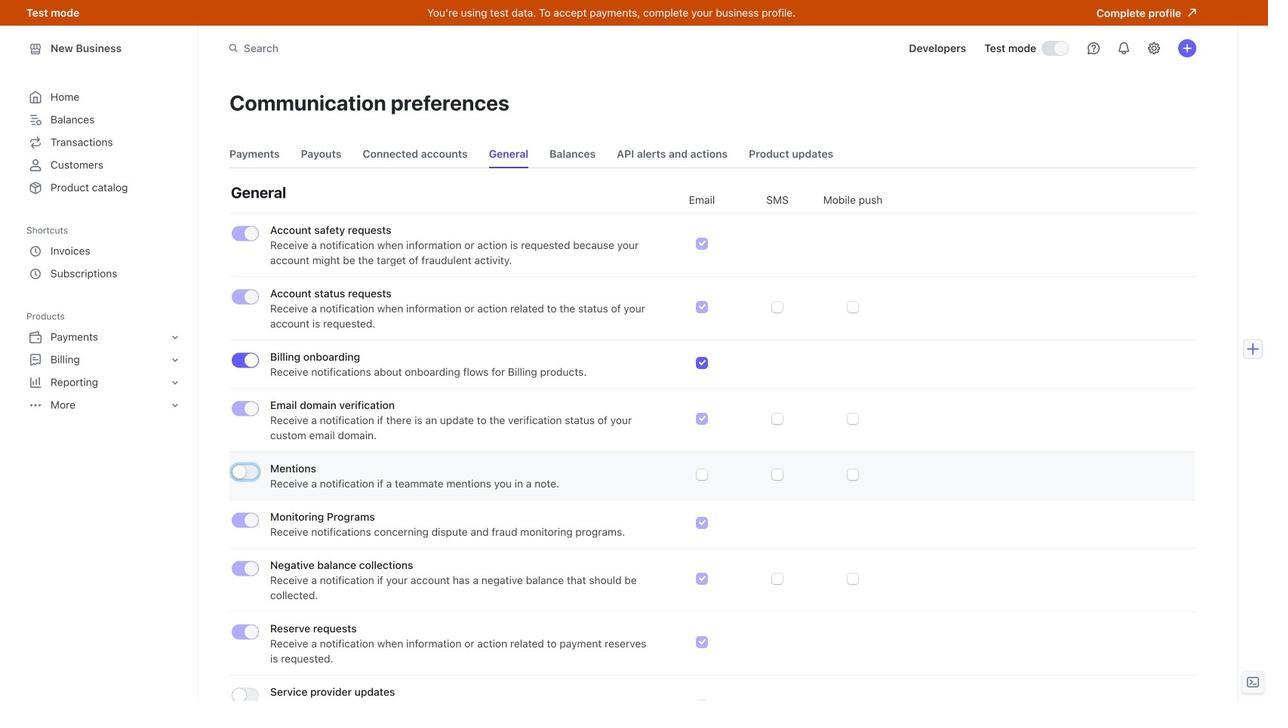 Task type: vqa. For each thing, say whether or not it's contained in the screenshot.
svg image associated with Add trial days
no



Task type: locate. For each thing, give the bounding box(es) containing it.
shortcuts element
[[26, 220, 183, 285], [26, 240, 183, 285]]

None search field
[[220, 35, 645, 62]]

2 products element from the top
[[26, 326, 183, 417]]

1 products element from the top
[[26, 307, 183, 417]]

tab list
[[223, 140, 1196, 168]]

products element
[[26, 307, 183, 417], [26, 326, 183, 417]]

Search text field
[[220, 35, 645, 62]]

notifications image
[[1118, 42, 1130, 54]]

settings image
[[1148, 42, 1160, 54]]



Task type: describe. For each thing, give the bounding box(es) containing it.
Test mode checkbox
[[1043, 42, 1068, 55]]

2 shortcuts element from the top
[[26, 240, 183, 285]]

core navigation links element
[[26, 86, 183, 199]]

1 shortcuts element from the top
[[26, 220, 183, 285]]

help image
[[1088, 42, 1100, 54]]



